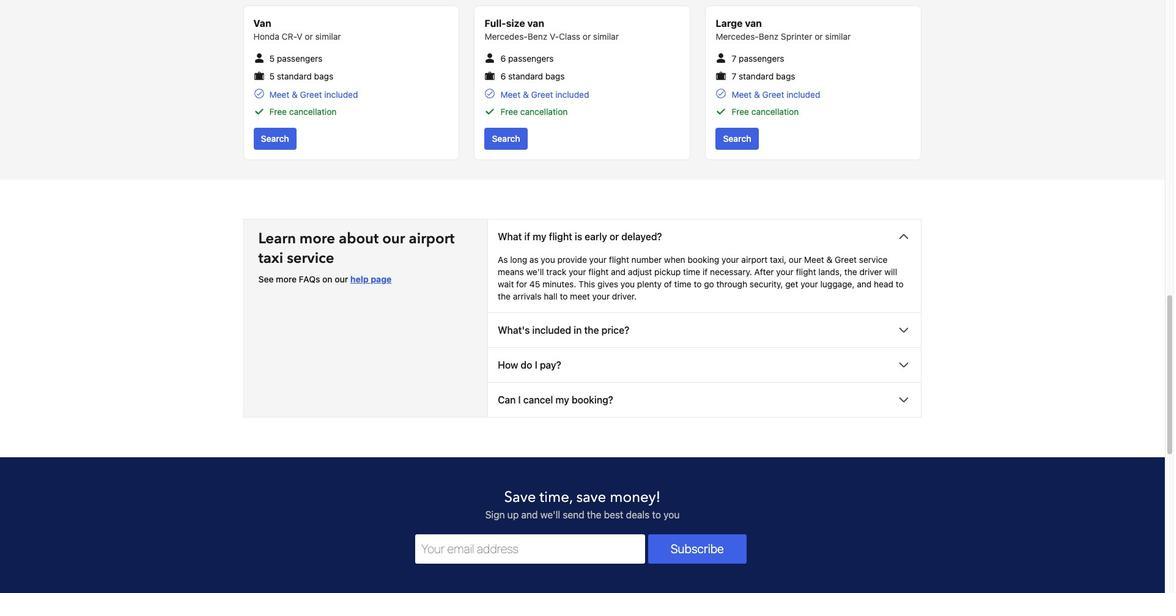 Task type: locate. For each thing, give the bounding box(es) containing it.
5 for 5 passengers
[[270, 53, 275, 64]]

greet
[[300, 89, 322, 100], [531, 89, 553, 100], [763, 89, 785, 100], [835, 254, 857, 265]]

you right as
[[541, 254, 555, 265]]

2 horizontal spatial cancellation
[[752, 106, 799, 117]]

your down gives
[[593, 291, 610, 301]]

0 vertical spatial my
[[533, 231, 547, 242]]

van inside full-size van mercedes-benz v-class or similar
[[528, 18, 545, 29]]

0 horizontal spatial more
[[276, 274, 297, 284]]

cancellation down '5 standard bags'
[[289, 106, 337, 117]]

0 vertical spatial 6
[[501, 53, 506, 64]]

1 passengers from the left
[[277, 53, 323, 64]]

bags down 5 passengers
[[314, 71, 334, 82]]

2 free from the left
[[501, 106, 518, 117]]

meet & greet included for cr-
[[270, 89, 358, 100]]

7 up 7 standard bags
[[732, 53, 737, 64]]

greet for cr-
[[300, 89, 322, 100]]

5 down 5 passengers
[[270, 71, 275, 82]]

my right cancel on the bottom left
[[556, 394, 569, 405]]

3 cancellation from the left
[[752, 106, 799, 117]]

& down 7 standard bags
[[754, 89, 760, 100]]

0 horizontal spatial if
[[525, 231, 530, 242]]

1 free from the left
[[270, 106, 287, 117]]

5
[[270, 53, 275, 64], [270, 71, 275, 82]]

the
[[845, 267, 858, 277], [498, 291, 511, 301], [585, 325, 599, 336], [587, 509, 602, 520]]

of
[[664, 279, 672, 289]]

cancellation down 7 standard bags
[[752, 106, 799, 117]]

my up as
[[533, 231, 547, 242]]

1 vertical spatial our
[[789, 254, 802, 265]]

your down provide
[[569, 267, 586, 277]]

similar right sprinter
[[826, 31, 851, 42]]

included left in
[[533, 325, 572, 336]]

2 horizontal spatial search
[[723, 133, 752, 144]]

similar inside van honda cr-v or similar
[[315, 31, 341, 42]]

2 van from the left
[[745, 18, 762, 29]]

your
[[590, 254, 607, 265], [722, 254, 739, 265], [569, 267, 586, 277], [777, 267, 794, 277], [801, 279, 818, 289], [593, 291, 610, 301]]

can i cancel my booking?
[[498, 394, 614, 405]]

2 free cancellation from the left
[[501, 106, 568, 117]]

van inside large van mercedes-benz sprinter or similar
[[745, 18, 762, 29]]

taxi,
[[770, 254, 787, 265]]

standard
[[277, 71, 312, 82], [508, 71, 543, 82], [739, 71, 774, 82]]

the inside save time, save money! sign up and we'll send the best deals to you
[[587, 509, 602, 520]]

standard down 5 passengers
[[277, 71, 312, 82]]

our inside as long as you provide your flight number when booking your airport taxi, our meet & greet service means we'll track your flight and adjust pickup time if necessary. after your flight lands, the driver will wait for 45 minutes. this gives you plenty of time to go through security, get your luggage, and head to the arrivals hall to meet your driver.
[[789, 254, 802, 265]]

flight up adjust
[[609, 254, 630, 265]]

1 horizontal spatial bags
[[546, 71, 565, 82]]

van right large
[[745, 18, 762, 29]]

3 similar from the left
[[826, 31, 851, 42]]

7 for 7 passengers
[[732, 53, 737, 64]]

0 vertical spatial you
[[541, 254, 555, 265]]

2 meet & greet included from the left
[[501, 89, 589, 100]]

6 for 6 standard bags
[[501, 71, 506, 82]]

how
[[498, 360, 518, 371]]

cancellation for mercedes-
[[752, 106, 799, 117]]

meet & greet included
[[270, 89, 358, 100], [501, 89, 589, 100], [732, 89, 821, 100]]

3 free cancellation from the left
[[732, 106, 799, 117]]

included for mercedes-
[[787, 89, 821, 100]]

mercedes- down size
[[485, 31, 528, 42]]

0 horizontal spatial and
[[522, 509, 538, 520]]

meet up lands,
[[805, 254, 825, 265]]

0 horizontal spatial mercedes-
[[485, 31, 528, 42]]

you right the deals
[[664, 509, 680, 520]]

our right on
[[335, 274, 348, 284]]

to right the deals
[[652, 509, 661, 520]]

6 down 6 passengers
[[501, 71, 506, 82]]

1 horizontal spatial standard
[[508, 71, 543, 82]]

airport inside learn more about our airport taxi service see more faqs on our help page
[[409, 229, 455, 249]]

v
[[297, 31, 303, 42]]

meet & greet included down 6 standard bags
[[501, 89, 589, 100]]

send
[[563, 509, 585, 520]]

3 search from the left
[[723, 133, 752, 144]]

1 mercedes- from the left
[[485, 31, 528, 42]]

free for mercedes-
[[732, 106, 749, 117]]

time,
[[540, 487, 573, 508]]

1 vertical spatial 6
[[501, 71, 506, 82]]

van right size
[[528, 18, 545, 29]]

or right class
[[583, 31, 591, 42]]

1 horizontal spatial more
[[300, 229, 335, 249]]

and
[[611, 267, 626, 277], [857, 279, 872, 289], [522, 509, 538, 520]]

means
[[498, 267, 524, 277]]

2 search button from the left
[[485, 128, 528, 150]]

to down will
[[896, 279, 904, 289]]

wait
[[498, 279, 514, 289]]

0 horizontal spatial meet & greet included
[[270, 89, 358, 100]]

search button for mercedes-
[[716, 128, 759, 150]]

& for mercedes-
[[754, 89, 760, 100]]

about
[[339, 229, 379, 249]]

the down save
[[587, 509, 602, 520]]

2 horizontal spatial free cancellation
[[732, 106, 799, 117]]

standard down 7 passengers at right top
[[739, 71, 774, 82]]

search button for van
[[485, 128, 528, 150]]

service up faqs
[[287, 248, 334, 268]]

passengers
[[277, 53, 323, 64], [508, 53, 554, 64], [739, 53, 785, 64]]

greet down '5 standard bags'
[[300, 89, 322, 100]]

0 horizontal spatial our
[[335, 274, 348, 284]]

& inside as long as you provide your flight number when booking your airport taxi, our meet & greet service means we'll track your flight and adjust pickup time if necessary. after your flight lands, the driver will wait for 45 minutes. this gives you plenty of time to go through security, get your luggage, and head to the arrivals hall to meet your driver.
[[827, 254, 833, 265]]

go
[[704, 279, 714, 289]]

1 vertical spatial we'll
[[541, 509, 561, 520]]

or right early on the top
[[610, 231, 619, 242]]

bags down 6 passengers
[[546, 71, 565, 82]]

time right of
[[675, 279, 692, 289]]

necessary.
[[710, 267, 752, 277]]

1 horizontal spatial meet & greet included
[[501, 89, 589, 100]]

our right the taxi,
[[789, 254, 802, 265]]

benz up 7 passengers at right top
[[759, 31, 779, 42]]

greet down 6 standard bags
[[531, 89, 553, 100]]

when
[[664, 254, 686, 265]]

will
[[885, 267, 898, 277]]

i right do
[[535, 360, 538, 371]]

time down booking
[[683, 267, 701, 277]]

0 vertical spatial we'll
[[526, 267, 544, 277]]

bags down 7 passengers at right top
[[776, 71, 796, 82]]

1 horizontal spatial you
[[621, 279, 635, 289]]

plenty
[[637, 279, 662, 289]]

free
[[270, 106, 287, 117], [501, 106, 518, 117], [732, 106, 749, 117]]

2 horizontal spatial search button
[[716, 128, 759, 150]]

2 horizontal spatial passengers
[[739, 53, 785, 64]]

0 horizontal spatial van
[[528, 18, 545, 29]]

if down booking
[[703, 267, 708, 277]]

1 horizontal spatial passengers
[[508, 53, 554, 64]]

1 vertical spatial time
[[675, 279, 692, 289]]

0 horizontal spatial cancellation
[[289, 106, 337, 117]]

van
[[528, 18, 545, 29], [745, 18, 762, 29]]

1 5 from the top
[[270, 53, 275, 64]]

cancellation for van
[[521, 106, 568, 117]]

free cancellation down 7 standard bags
[[732, 106, 799, 117]]

1 horizontal spatial and
[[611, 267, 626, 277]]

to inside save time, save money! sign up and we'll send the best deals to you
[[652, 509, 661, 520]]

1 search button from the left
[[254, 128, 297, 150]]

0 vertical spatial more
[[300, 229, 335, 249]]

1 horizontal spatial search button
[[485, 128, 528, 150]]

greet for van
[[531, 89, 553, 100]]

standard for mercedes-
[[739, 71, 774, 82]]

1 free cancellation from the left
[[270, 106, 337, 117]]

0 horizontal spatial free cancellation
[[270, 106, 337, 117]]

time
[[683, 267, 701, 277], [675, 279, 692, 289]]

security,
[[750, 279, 783, 289]]

1 horizontal spatial our
[[382, 229, 405, 249]]

standard for cr-
[[277, 71, 312, 82]]

3 meet & greet included from the left
[[732, 89, 821, 100]]

if inside what if my flight is early or delayed? dropdown button
[[525, 231, 530, 242]]

help page link
[[351, 274, 392, 284]]

2 cancellation from the left
[[521, 106, 568, 117]]

similar right class
[[593, 31, 619, 42]]

0 horizontal spatial benz
[[528, 31, 548, 42]]

1 benz from the left
[[528, 31, 548, 42]]

& for cr-
[[292, 89, 298, 100]]

5 down honda
[[270, 53, 275, 64]]

greet up lands,
[[835, 254, 857, 265]]

2 horizontal spatial similar
[[826, 31, 851, 42]]

more
[[300, 229, 335, 249], [276, 274, 297, 284]]

similar right v
[[315, 31, 341, 42]]

1 7 from the top
[[732, 53, 737, 64]]

you up the driver.
[[621, 279, 635, 289]]

if right what
[[525, 231, 530, 242]]

0 horizontal spatial similar
[[315, 31, 341, 42]]

service up driver
[[859, 254, 888, 265]]

free cancellation down 6 standard bags
[[501, 106, 568, 117]]

1 horizontal spatial cancellation
[[521, 106, 568, 117]]

3 passengers from the left
[[739, 53, 785, 64]]

2 horizontal spatial standard
[[739, 71, 774, 82]]

1 standard from the left
[[277, 71, 312, 82]]

and down driver
[[857, 279, 872, 289]]

2 bags from the left
[[546, 71, 565, 82]]

2 horizontal spatial and
[[857, 279, 872, 289]]

1 horizontal spatial van
[[745, 18, 762, 29]]

mercedes-
[[485, 31, 528, 42], [716, 31, 759, 42]]

our right about
[[382, 229, 405, 249]]

free for van
[[501, 106, 518, 117]]

free cancellation for mercedes-
[[732, 106, 799, 117]]

2 horizontal spatial you
[[664, 509, 680, 520]]

1 vertical spatial airport
[[742, 254, 768, 265]]

or inside van honda cr-v or similar
[[305, 31, 313, 42]]

our
[[382, 229, 405, 249], [789, 254, 802, 265], [335, 274, 348, 284]]

meet & greet included down 7 standard bags
[[732, 89, 821, 100]]

2 horizontal spatial bags
[[776, 71, 796, 82]]

7 passengers
[[732, 53, 785, 64]]

1 horizontal spatial mercedes-
[[716, 31, 759, 42]]

service
[[287, 248, 334, 268], [859, 254, 888, 265]]

luggage,
[[821, 279, 855, 289]]

1 search from the left
[[261, 133, 289, 144]]

free cancellation
[[270, 106, 337, 117], [501, 106, 568, 117], [732, 106, 799, 117]]

flight left is
[[549, 231, 573, 242]]

1 horizontal spatial airport
[[742, 254, 768, 265]]

we'll up 45
[[526, 267, 544, 277]]

0 horizontal spatial search
[[261, 133, 289, 144]]

subscribe
[[671, 542, 724, 556]]

1 horizontal spatial free cancellation
[[501, 106, 568, 117]]

we'll down time,
[[541, 509, 561, 520]]

included down 7 standard bags
[[787, 89, 821, 100]]

1 horizontal spatial if
[[703, 267, 708, 277]]

2 vertical spatial and
[[522, 509, 538, 520]]

bags for cr-
[[314, 71, 334, 82]]

2 mercedes- from the left
[[716, 31, 759, 42]]

passengers up '5 standard bags'
[[277, 53, 323, 64]]

your right get
[[801, 279, 818, 289]]

3 free from the left
[[732, 106, 749, 117]]

we'll inside save time, save money! sign up and we'll send the best deals to you
[[541, 509, 561, 520]]

2 standard from the left
[[508, 71, 543, 82]]

2 similar from the left
[[593, 31, 619, 42]]

free down 7 standard bags
[[732, 106, 749, 117]]

is
[[575, 231, 583, 242]]

2 passengers from the left
[[508, 53, 554, 64]]

van
[[254, 18, 271, 29]]

&
[[292, 89, 298, 100], [523, 89, 529, 100], [754, 89, 760, 100], [827, 254, 833, 265]]

1 meet & greet included from the left
[[270, 89, 358, 100]]

if
[[525, 231, 530, 242], [703, 267, 708, 277]]

1 similar from the left
[[315, 31, 341, 42]]

0 vertical spatial 7
[[732, 53, 737, 64]]

meet & greet included down '5 standard bags'
[[270, 89, 358, 100]]

free down '5 standard bags'
[[270, 106, 287, 117]]

3 bags from the left
[[776, 71, 796, 82]]

included down '5 standard bags'
[[324, 89, 358, 100]]

1 horizontal spatial similar
[[593, 31, 619, 42]]

meet down 6 standard bags
[[501, 89, 521, 100]]

1 vertical spatial more
[[276, 274, 297, 284]]

meet & greet included for van
[[501, 89, 589, 100]]

arrivals
[[513, 291, 542, 301]]

benz left v-
[[528, 31, 548, 42]]

3 standard from the left
[[739, 71, 774, 82]]

6 up 6 standard bags
[[501, 53, 506, 64]]

7 standard bags
[[732, 71, 796, 82]]

passengers up 7 standard bags
[[739, 53, 785, 64]]

7
[[732, 53, 737, 64], [732, 71, 737, 82]]

service inside learn more about our airport taxi service see more faqs on our help page
[[287, 248, 334, 268]]

2 6 from the top
[[501, 71, 506, 82]]

0 horizontal spatial airport
[[409, 229, 455, 249]]

van honda cr-v or similar
[[254, 18, 341, 42]]

mercedes- down large
[[716, 31, 759, 42]]

the right in
[[585, 325, 599, 336]]

& up lands,
[[827, 254, 833, 265]]

included down 6 standard bags
[[556, 89, 589, 100]]

minutes.
[[543, 279, 577, 289]]

free cancellation down '5 standard bags'
[[270, 106, 337, 117]]

benz
[[528, 31, 548, 42], [759, 31, 779, 42]]

your down the taxi,
[[777, 267, 794, 277]]

2 horizontal spatial free
[[732, 106, 749, 117]]

flight up gives
[[589, 267, 609, 277]]

or right v
[[305, 31, 313, 42]]

taxi
[[258, 248, 283, 268]]

2 vertical spatial our
[[335, 274, 348, 284]]

1 bags from the left
[[314, 71, 334, 82]]

meet down 7 standard bags
[[732, 89, 752, 100]]

1 6 from the top
[[501, 53, 506, 64]]

0 horizontal spatial free
[[270, 106, 287, 117]]

i right can in the bottom of the page
[[518, 394, 521, 405]]

2 7 from the top
[[732, 71, 737, 82]]

to left go
[[694, 279, 702, 289]]

0 vertical spatial airport
[[409, 229, 455, 249]]

or inside large van mercedes-benz sprinter or similar
[[815, 31, 823, 42]]

1 cancellation from the left
[[289, 106, 337, 117]]

1 horizontal spatial search
[[492, 133, 520, 144]]

3 search button from the left
[[716, 128, 759, 150]]

airport
[[409, 229, 455, 249], [742, 254, 768, 265]]

2 horizontal spatial meet & greet included
[[732, 89, 821, 100]]

0 vertical spatial if
[[525, 231, 530, 242]]

adjust
[[628, 267, 652, 277]]

0 vertical spatial 5
[[270, 53, 275, 64]]

standard down 6 passengers
[[508, 71, 543, 82]]

greet inside as long as you provide your flight number when booking your airport taxi, our meet & greet service means we'll track your flight and adjust pickup time if necessary. after your flight lands, the driver will wait for 45 minutes. this gives you plenty of time to go through security, get your luggage, and head to the arrivals hall to meet your driver.
[[835, 254, 857, 265]]

2 5 from the top
[[270, 71, 275, 82]]

7 down 7 passengers at right top
[[732, 71, 737, 82]]

1 vertical spatial my
[[556, 394, 569, 405]]

1 van from the left
[[528, 18, 545, 29]]

standard for van
[[508, 71, 543, 82]]

0 horizontal spatial standard
[[277, 71, 312, 82]]

your down early on the top
[[590, 254, 607, 265]]

more right see
[[276, 274, 297, 284]]

1 vertical spatial 5
[[270, 71, 275, 82]]

1 horizontal spatial benz
[[759, 31, 779, 42]]

2 search from the left
[[492, 133, 520, 144]]

passengers up 6 standard bags
[[508, 53, 554, 64]]

1 horizontal spatial service
[[859, 254, 888, 265]]

meet down '5 standard bags'
[[270, 89, 290, 100]]

subscribe button
[[648, 535, 747, 564]]

search for cr-
[[261, 133, 289, 144]]

similar
[[315, 31, 341, 42], [593, 31, 619, 42], [826, 31, 851, 42]]

& down 6 standard bags
[[523, 89, 529, 100]]

cancellation for cr-
[[289, 106, 337, 117]]

0 horizontal spatial bags
[[314, 71, 334, 82]]

6
[[501, 53, 506, 64], [501, 71, 506, 82]]

5 for 5 standard bags
[[270, 71, 275, 82]]

free cancellation for van
[[501, 106, 568, 117]]

meet inside as long as you provide your flight number when booking your airport taxi, our meet & greet service means we'll track your flight and adjust pickup time if necessary. after your flight lands, the driver will wait for 45 minutes. this gives you plenty of time to go through security, get your luggage, and head to the arrivals hall to meet your driver.
[[805, 254, 825, 265]]

free down 6 standard bags
[[501, 106, 518, 117]]

greet down 7 standard bags
[[763, 89, 785, 100]]

& down '5 standard bags'
[[292, 89, 298, 100]]

2 horizontal spatial our
[[789, 254, 802, 265]]

cancellation
[[289, 106, 337, 117], [521, 106, 568, 117], [752, 106, 799, 117]]

cancellation down 6 standard bags
[[521, 106, 568, 117]]

2 vertical spatial you
[[664, 509, 680, 520]]

1 vertical spatial i
[[518, 394, 521, 405]]

on
[[322, 274, 333, 284]]

1 vertical spatial if
[[703, 267, 708, 277]]

and up gives
[[611, 267, 626, 277]]

search
[[261, 133, 289, 144], [492, 133, 520, 144], [723, 133, 752, 144]]

meet
[[570, 291, 590, 301]]

0 horizontal spatial search button
[[254, 128, 297, 150]]

0 horizontal spatial service
[[287, 248, 334, 268]]

and right up
[[522, 509, 538, 520]]

0 horizontal spatial passengers
[[277, 53, 323, 64]]

large van mercedes-benz sprinter or similar
[[716, 18, 851, 42]]

1 vertical spatial 7
[[732, 71, 737, 82]]

2 benz from the left
[[759, 31, 779, 42]]

flight
[[549, 231, 573, 242], [609, 254, 630, 265], [589, 267, 609, 277], [796, 267, 817, 277]]

track
[[547, 267, 567, 277]]

more right learn
[[300, 229, 335, 249]]

1 horizontal spatial i
[[535, 360, 538, 371]]

and inside save time, save money! sign up and we'll send the best deals to you
[[522, 509, 538, 520]]

6 for 6 passengers
[[501, 53, 506, 64]]

or right sprinter
[[815, 31, 823, 42]]

search for van
[[492, 133, 520, 144]]

1 horizontal spatial free
[[501, 106, 518, 117]]

my
[[533, 231, 547, 242], [556, 394, 569, 405]]



Task type: describe. For each thing, give the bounding box(es) containing it.
learn more about our airport taxi service see more faqs on our help page
[[258, 229, 455, 284]]

faqs
[[299, 274, 320, 284]]

sign
[[486, 509, 505, 520]]

best
[[604, 509, 624, 520]]

to down minutes. in the top of the page
[[560, 291, 568, 301]]

save
[[577, 487, 607, 508]]

page
[[371, 274, 392, 284]]

5 standard bags
[[270, 71, 334, 82]]

bags for van
[[546, 71, 565, 82]]

class
[[559, 31, 581, 42]]

similar inside full-size van mercedes-benz v-class or similar
[[593, 31, 619, 42]]

flight up get
[[796, 267, 817, 277]]

booking
[[688, 254, 720, 265]]

learn
[[258, 229, 296, 249]]

early
[[585, 231, 607, 242]]

0 horizontal spatial you
[[541, 254, 555, 265]]

lands,
[[819, 267, 843, 277]]

0 horizontal spatial my
[[533, 231, 547, 242]]

number
[[632, 254, 662, 265]]

delayed?
[[622, 231, 662, 242]]

5 passengers
[[270, 53, 323, 64]]

included inside dropdown button
[[533, 325, 572, 336]]

search button for cr-
[[254, 128, 297, 150]]

meet & greet included for mercedes-
[[732, 89, 821, 100]]

what if my flight is early or delayed? element
[[488, 254, 922, 312]]

benz inside full-size van mercedes-benz v-class or similar
[[528, 31, 548, 42]]

cancel
[[524, 394, 553, 405]]

hall
[[544, 291, 558, 301]]

6 passengers
[[501, 53, 554, 64]]

6 standard bags
[[501, 71, 565, 82]]

can
[[498, 394, 516, 405]]

through
[[717, 279, 748, 289]]

what if my flight is early or delayed?
[[498, 231, 662, 242]]

what if my flight is early or delayed? button
[[488, 219, 922, 254]]

0 vertical spatial i
[[535, 360, 538, 371]]

what's included in the price? button
[[488, 313, 922, 347]]

get
[[786, 279, 799, 289]]

passengers for van
[[508, 53, 554, 64]]

0 vertical spatial and
[[611, 267, 626, 277]]

help
[[351, 274, 369, 284]]

the down wait
[[498, 291, 511, 301]]

you inside save time, save money! sign up and we'll send the best deals to you
[[664, 509, 680, 520]]

or inside what if my flight is early or delayed? dropdown button
[[610, 231, 619, 242]]

meet for van
[[501, 89, 521, 100]]

size
[[506, 18, 525, 29]]

meet for cr-
[[270, 89, 290, 100]]

how do i pay?
[[498, 360, 562, 371]]

search for mercedes-
[[723, 133, 752, 144]]

if inside as long as you provide your flight number when booking your airport taxi, our meet & greet service means we'll track your flight and adjust pickup time if necessary. after your flight lands, the driver will wait for 45 minutes. this gives you plenty of time to go through security, get your luggage, and head to the arrivals hall to meet your driver.
[[703, 267, 708, 277]]

airport inside as long as you provide your flight number when booking your airport taxi, our meet & greet service means we'll track your flight and adjust pickup time if necessary. after your flight lands, the driver will wait for 45 minutes. this gives you plenty of time to go through security, get your luggage, and head to the arrivals hall to meet your driver.
[[742, 254, 768, 265]]

money!
[[610, 487, 661, 508]]

deals
[[626, 509, 650, 520]]

pay?
[[540, 360, 562, 371]]

as
[[530, 254, 539, 265]]

can i cancel my booking? button
[[488, 383, 922, 417]]

honda
[[254, 31, 280, 42]]

1 horizontal spatial my
[[556, 394, 569, 405]]

included for cr-
[[324, 89, 358, 100]]

save time, save money! sign up and we'll send the best deals to you
[[486, 487, 680, 520]]

price?
[[602, 325, 630, 336]]

flight inside dropdown button
[[549, 231, 573, 242]]

mercedes- inside large van mercedes-benz sprinter or similar
[[716, 31, 759, 42]]

save
[[504, 487, 536, 508]]

similar inside large van mercedes-benz sprinter or similar
[[826, 31, 851, 42]]

do
[[521, 360, 533, 371]]

for
[[516, 279, 527, 289]]

gives
[[598, 279, 619, 289]]

driver.
[[612, 291, 637, 301]]

full-
[[485, 18, 506, 29]]

service inside as long as you provide your flight number when booking your airport taxi, our meet & greet service means we'll track your flight and adjust pickup time if necessary. after your flight lands, the driver will wait for 45 minutes. this gives you plenty of time to go through security, get your luggage, and head to the arrivals hall to meet your driver.
[[859, 254, 888, 265]]

this
[[579, 279, 596, 289]]

in
[[574, 325, 582, 336]]

45
[[530, 279, 540, 289]]

free for cr-
[[270, 106, 287, 117]]

how do i pay? button
[[488, 348, 922, 382]]

as
[[498, 254, 508, 265]]

the inside dropdown button
[[585, 325, 599, 336]]

v-
[[550, 31, 559, 42]]

0 vertical spatial time
[[683, 267, 701, 277]]

7 for 7 standard bags
[[732, 71, 737, 82]]

the up luggage,
[[845, 267, 858, 277]]

what's
[[498, 325, 530, 336]]

1 vertical spatial you
[[621, 279, 635, 289]]

provide
[[558, 254, 587, 265]]

pickup
[[655, 267, 681, 277]]

cr-
[[282, 31, 297, 42]]

long
[[510, 254, 527, 265]]

benz inside large van mercedes-benz sprinter or similar
[[759, 31, 779, 42]]

see
[[258, 274, 274, 284]]

head
[[874, 279, 894, 289]]

large
[[716, 18, 743, 29]]

sprinter
[[781, 31, 813, 42]]

what's included in the price?
[[498, 325, 630, 336]]

greet for mercedes-
[[763, 89, 785, 100]]

we'll inside as long as you provide your flight number when booking your airport taxi, our meet & greet service means we'll track your flight and adjust pickup time if necessary. after your flight lands, the driver will wait for 45 minutes. this gives you plenty of time to go through security, get your luggage, and head to the arrivals hall to meet your driver.
[[526, 267, 544, 277]]

after
[[755, 267, 774, 277]]

or inside full-size van mercedes-benz v-class or similar
[[583, 31, 591, 42]]

up
[[508, 509, 519, 520]]

meet for mercedes-
[[732, 89, 752, 100]]

driver
[[860, 267, 883, 277]]

& for van
[[523, 89, 529, 100]]

included for van
[[556, 89, 589, 100]]

bags for mercedes-
[[776, 71, 796, 82]]

0 vertical spatial our
[[382, 229, 405, 249]]

0 horizontal spatial i
[[518, 394, 521, 405]]

passengers for cr-
[[277, 53, 323, 64]]

your up necessary.
[[722, 254, 739, 265]]

full-size van mercedes-benz v-class or similar
[[485, 18, 619, 42]]

as long as you provide your flight number when booking your airport taxi, our meet & greet service means we'll track your flight and adjust pickup time if necessary. after your flight lands, the driver will wait for 45 minutes. this gives you plenty of time to go through security, get your luggage, and head to the arrivals hall to meet your driver.
[[498, 254, 904, 301]]

1 vertical spatial and
[[857, 279, 872, 289]]

Your email address email field
[[415, 535, 645, 564]]

booking?
[[572, 394, 614, 405]]

mercedes- inside full-size van mercedes-benz v-class or similar
[[485, 31, 528, 42]]

passengers for mercedes-
[[739, 53, 785, 64]]

what
[[498, 231, 522, 242]]

free cancellation for cr-
[[270, 106, 337, 117]]



Task type: vqa. For each thing, say whether or not it's contained in the screenshot.
top 7
yes



